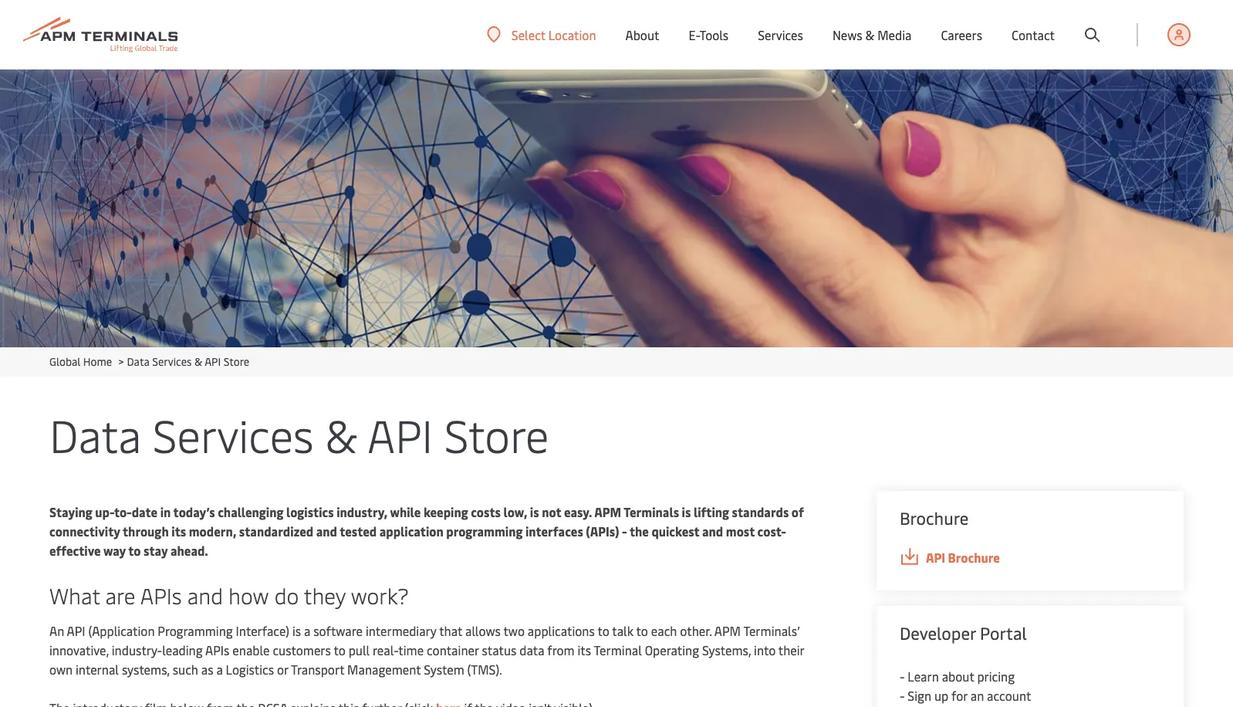 Task type: locate. For each thing, give the bounding box(es) containing it.
1 horizontal spatial apm
[[715, 623, 741, 639]]

way
[[104, 542, 126, 559]]

(tms).
[[468, 661, 503, 678]]

standardized
[[239, 523, 314, 540]]

time
[[399, 642, 424, 659]]

to left talk at the bottom
[[598, 623, 610, 639]]

api
[[205, 354, 221, 369], [368, 403, 433, 464], [927, 549, 946, 566], [67, 623, 85, 639]]

1 vertical spatial store
[[445, 403, 549, 464]]

api brochure link
[[900, 548, 1161, 568]]

data down home
[[49, 403, 141, 464]]

1 horizontal spatial store
[[445, 403, 549, 464]]

of
[[792, 504, 804, 520]]

1 vertical spatial apm
[[715, 623, 741, 639]]

connectivity
[[49, 523, 120, 540]]

to-
[[114, 504, 132, 520]]

programming
[[158, 623, 233, 639]]

not
[[542, 504, 562, 520]]

to
[[128, 542, 141, 559], [598, 623, 610, 639], [637, 623, 649, 639], [334, 642, 346, 659]]

2 horizontal spatial is
[[682, 504, 691, 520]]

its up ahead.
[[172, 523, 186, 540]]

0 vertical spatial data
[[127, 354, 150, 369]]

0 vertical spatial apm
[[595, 504, 622, 520]]

brochure up "developer portal"
[[949, 549, 1001, 566]]

account
[[988, 688, 1032, 704]]

a
[[304, 623, 311, 639], [217, 661, 223, 678]]

in
[[160, 504, 171, 520]]

management
[[348, 661, 421, 678]]

0 vertical spatial services
[[758, 26, 804, 43]]

easy.
[[564, 504, 592, 520]]

1 vertical spatial &
[[195, 354, 202, 369]]

system
[[424, 661, 465, 678]]

1 vertical spatial -
[[900, 668, 905, 685]]

0 vertical spatial &
[[866, 26, 875, 43]]

systems,
[[122, 661, 170, 678]]

pull
[[349, 642, 370, 659]]

- left sign
[[900, 688, 905, 704]]

select location
[[512, 26, 597, 43]]

media
[[878, 26, 912, 43]]

(apis)
[[586, 523, 620, 540]]

costs
[[471, 504, 501, 520]]

0 horizontal spatial its
[[172, 523, 186, 540]]

1 horizontal spatial apis
[[205, 642, 230, 659]]

news & media
[[833, 26, 912, 43]]

(application
[[88, 623, 155, 639]]

- inside staying up-to-date in today's challenging logistics industry, while keeping costs low, is not easy. apm terminals is lifting standards of connectivity through its modern, standardized and tested application programming interfaces (apis) - the quickest and most cost- effective way to stay ahead.
[[622, 523, 628, 540]]

brochure
[[900, 507, 969, 529], [949, 549, 1001, 566]]

- left learn
[[900, 668, 905, 685]]

and down lifting at the right
[[703, 523, 724, 540]]

portal
[[981, 622, 1028, 644]]

and down logistics
[[316, 523, 337, 540]]

apm up (apis)
[[595, 504, 622, 520]]

data services & api store
[[49, 403, 549, 464]]

staying
[[49, 504, 92, 520]]

or
[[277, 661, 289, 678]]

1 vertical spatial a
[[217, 661, 223, 678]]

0 vertical spatial its
[[172, 523, 186, 540]]

apm inside staying up-to-date in today's challenging logistics industry, while keeping costs low, is not easy. apm terminals is lifting standards of connectivity through its modern, standardized and tested application programming interfaces (apis) - the quickest and most cost- effective way to stay ahead.
[[595, 504, 622, 520]]

low,
[[504, 504, 528, 520]]

0 horizontal spatial and
[[187, 580, 223, 610]]

date
[[132, 504, 158, 520]]

logistics
[[226, 661, 274, 678]]

ahead.
[[171, 542, 208, 559]]

apis right are
[[140, 580, 182, 610]]

0 vertical spatial apis
[[140, 580, 182, 610]]

keeping
[[424, 504, 468, 520]]

and up programming
[[187, 580, 223, 610]]

0 horizontal spatial apm
[[595, 504, 622, 520]]

-
[[622, 523, 628, 540], [900, 668, 905, 685], [900, 688, 905, 704]]

2 horizontal spatial and
[[703, 523, 724, 540]]

2 vertical spatial services
[[153, 403, 314, 464]]

apis up as
[[205, 642, 230, 659]]

developer
[[900, 622, 977, 644]]

its
[[172, 523, 186, 540], [578, 642, 592, 659]]

each
[[652, 623, 677, 639]]

careers button
[[942, 0, 983, 69]]

its right from
[[578, 642, 592, 659]]

data right >
[[127, 354, 150, 369]]

apis
[[140, 580, 182, 610], [205, 642, 230, 659]]

is up customers at left
[[293, 623, 301, 639]]

- left the
[[622, 523, 628, 540]]

software
[[314, 623, 363, 639]]

apm terminals api - data transfer image
[[0, 69, 1234, 347]]

what
[[49, 580, 100, 610]]

1 vertical spatial its
[[578, 642, 592, 659]]

leading
[[162, 642, 203, 659]]

0 vertical spatial a
[[304, 623, 311, 639]]

for
[[952, 688, 968, 704]]

enable
[[233, 642, 270, 659]]

brochure up api brochure
[[900, 507, 969, 529]]

1 vertical spatial data
[[49, 403, 141, 464]]

1 horizontal spatial a
[[304, 623, 311, 639]]

apm up the "systems,"
[[715, 623, 741, 639]]

1 vertical spatial apis
[[205, 642, 230, 659]]

its inside staying up-to-date in today's challenging logistics industry, while keeping costs low, is not easy. apm terminals is lifting standards of connectivity through its modern, standardized and tested application programming interfaces (apis) - the quickest and most cost- effective way to stay ahead.
[[172, 523, 186, 540]]

0 horizontal spatial a
[[217, 661, 223, 678]]

a up customers at left
[[304, 623, 311, 639]]

they
[[304, 580, 346, 610]]

programming
[[447, 523, 523, 540]]

internal
[[76, 661, 119, 678]]

0 vertical spatial -
[[622, 523, 628, 540]]

&
[[866, 26, 875, 43], [195, 354, 202, 369], [325, 403, 358, 464]]

global
[[49, 354, 81, 369]]

transport
[[291, 661, 345, 678]]

0 vertical spatial store
[[224, 354, 250, 369]]

global home > data services & api store
[[49, 354, 250, 369]]

a right as
[[217, 661, 223, 678]]

2 vertical spatial &
[[325, 403, 358, 464]]

modern,
[[189, 523, 237, 540]]

is left not
[[530, 504, 539, 520]]

1 horizontal spatial its
[[578, 642, 592, 659]]

applications
[[528, 623, 595, 639]]

news
[[833, 26, 863, 43]]

0 horizontal spatial is
[[293, 623, 301, 639]]

is up the quickest
[[682, 504, 691, 520]]

staying up-to-date in today's challenging logistics industry, while keeping costs low, is not easy. apm terminals is lifting standards of connectivity through its modern, standardized and tested application programming interfaces (apis) - the quickest and most cost- effective way to stay ahead.
[[49, 504, 804, 559]]

is
[[530, 504, 539, 520], [682, 504, 691, 520], [293, 623, 301, 639]]

data
[[127, 354, 150, 369], [49, 403, 141, 464]]

to right way
[[128, 542, 141, 559]]

e-tools button
[[689, 0, 729, 69]]

2 horizontal spatial &
[[866, 26, 875, 43]]

apm
[[595, 504, 622, 520], [715, 623, 741, 639]]

effective
[[49, 542, 101, 559]]

terminals'
[[744, 623, 800, 639]]

from
[[548, 642, 575, 659]]

- learn about pricing - sign up for an account
[[900, 668, 1032, 704]]



Task type: describe. For each thing, give the bounding box(es) containing it.
systems,
[[703, 642, 751, 659]]

what are apis and how do they work?
[[49, 580, 409, 610]]

intermediary
[[366, 623, 437, 639]]

0 horizontal spatial apis
[[140, 580, 182, 610]]

industry,
[[337, 504, 388, 520]]

& inside popup button
[[866, 26, 875, 43]]

0 vertical spatial brochure
[[900, 507, 969, 529]]

sign
[[908, 688, 932, 704]]

terminal
[[594, 642, 642, 659]]

1 horizontal spatial &
[[325, 403, 358, 464]]

such
[[173, 661, 198, 678]]

location
[[549, 26, 597, 43]]

industry-
[[112, 642, 162, 659]]

about button
[[626, 0, 660, 69]]

apis inside an api (application programming interface) is a software intermediary that allows two applications to talk to each other. apm terminals' innovative, industry-leading apis enable customers to pull real-time container status data from its terminal operating systems, into their own internal systems, such as a logistics or transport management system (tms).
[[205, 642, 230, 659]]

are
[[105, 580, 136, 610]]

to right talk at the bottom
[[637, 623, 649, 639]]

1 vertical spatial services
[[152, 354, 192, 369]]

interfaces
[[526, 523, 584, 540]]

standards
[[733, 504, 789, 520]]

cost-
[[758, 523, 787, 540]]

pricing
[[978, 668, 1016, 685]]

while
[[390, 504, 421, 520]]

into
[[754, 642, 776, 659]]

contact button
[[1012, 0, 1056, 69]]

interface)
[[236, 623, 290, 639]]

global home link
[[49, 354, 112, 369]]

api brochure
[[927, 549, 1001, 566]]

an
[[49, 623, 64, 639]]

status
[[482, 642, 517, 659]]

about
[[626, 26, 660, 43]]

real-
[[373, 642, 399, 659]]

e-
[[689, 26, 700, 43]]

careers
[[942, 26, 983, 43]]

an
[[971, 688, 985, 704]]

developer portal
[[900, 622, 1028, 644]]

container
[[427, 642, 479, 659]]

learn
[[908, 668, 940, 685]]

services button
[[758, 0, 804, 69]]

tested
[[340, 523, 377, 540]]

today's
[[173, 504, 215, 520]]

lifting
[[694, 504, 730, 520]]

contact
[[1012, 26, 1056, 43]]

its inside an api (application programming interface) is a software intermediary that allows two applications to talk to each other. apm terminals' innovative, industry-leading apis enable customers to pull real-time container status data from its terminal operating systems, into their own internal systems, such as a logistics or transport management system (tms).
[[578, 642, 592, 659]]

select location button
[[487, 26, 597, 43]]

two
[[504, 623, 525, 639]]

most
[[726, 523, 755, 540]]

customers
[[273, 642, 331, 659]]

through
[[123, 523, 169, 540]]

the
[[630, 523, 649, 540]]

their
[[779, 642, 805, 659]]

other.
[[680, 623, 712, 639]]

up
[[935, 688, 949, 704]]

stay
[[144, 542, 168, 559]]

up-
[[95, 504, 114, 520]]

logistics
[[286, 504, 334, 520]]

1 horizontal spatial and
[[316, 523, 337, 540]]

an api (application programming interface) is a software intermediary that allows two applications to talk to each other. apm terminals' innovative, industry-leading apis enable customers to pull real-time container status data from its terminal operating systems, into their own internal systems, such as a logistics or transport management system (tms).
[[49, 623, 805, 678]]

operating
[[645, 642, 700, 659]]

innovative,
[[49, 642, 109, 659]]

0 horizontal spatial store
[[224, 354, 250, 369]]

challenging
[[218, 504, 284, 520]]

0 horizontal spatial &
[[195, 354, 202, 369]]

apm inside an api (application programming interface) is a software intermediary that allows two applications to talk to each other. apm terminals' innovative, industry-leading apis enable customers to pull real-time container status data from its terminal operating systems, into their own internal systems, such as a logistics or transport management system (tms).
[[715, 623, 741, 639]]

tools
[[700, 26, 729, 43]]

>
[[119, 354, 124, 369]]

to inside staying up-to-date in today's challenging logistics industry, while keeping costs low, is not easy. apm terminals is lifting standards of connectivity through its modern, standardized and tested application programming interfaces (apis) - the quickest and most cost- effective way to stay ahead.
[[128, 542, 141, 559]]

as
[[201, 661, 214, 678]]

that
[[440, 623, 463, 639]]

e-tools
[[689, 26, 729, 43]]

home
[[83, 354, 112, 369]]

1 vertical spatial brochure
[[949, 549, 1001, 566]]

1 horizontal spatial is
[[530, 504, 539, 520]]

work?
[[351, 580, 409, 610]]

about
[[943, 668, 975, 685]]

to down software
[[334, 642, 346, 659]]

news & media button
[[833, 0, 912, 69]]

api inside an api (application programming interface) is a software intermediary that allows two applications to talk to each other. apm terminals' innovative, industry-leading apis enable customers to pull real-time container status data from its terminal operating systems, into their own internal systems, such as a logistics or transport management system (tms).
[[67, 623, 85, 639]]

is inside an api (application programming interface) is a software intermediary that allows two applications to talk to each other. apm terminals' innovative, industry-leading apis enable customers to pull real-time container status data from its terminal operating systems, into their own internal systems, such as a logistics or transport management system (tms).
[[293, 623, 301, 639]]

data
[[520, 642, 545, 659]]

2 vertical spatial -
[[900, 688, 905, 704]]

how
[[229, 580, 269, 610]]



Task type: vqa. For each thing, say whether or not it's contained in the screenshot.
the rightmost a
yes



